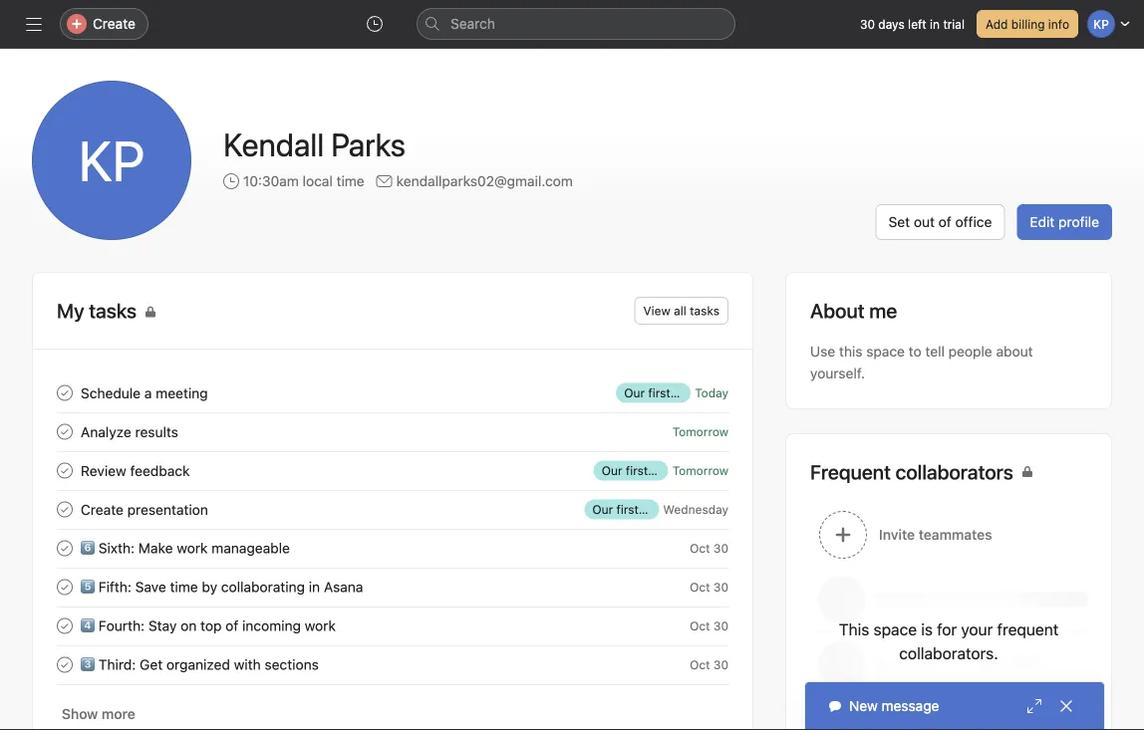 Task type: locate. For each thing, give the bounding box(es) containing it.
1 vertical spatial of
[[226, 618, 239, 634]]

1 vertical spatial create
[[81, 502, 124, 518]]

2 vertical spatial our first project
[[593, 503, 682, 517]]

5 completed image from the top
[[53, 615, 77, 639]]

5️⃣
[[81, 579, 95, 596]]

oct 30 for collaborating
[[690, 581, 729, 595]]

1 completed image from the top
[[53, 537, 77, 561]]

2 vertical spatial project
[[642, 503, 682, 517]]

2 vertical spatial our
[[593, 503, 613, 517]]

oct
[[690, 542, 711, 556], [690, 581, 711, 595], [690, 620, 711, 634], [690, 659, 711, 673]]

completed image for create
[[53, 498, 77, 522]]

3 oct 30 button from the top
[[690, 620, 729, 634]]

analyze
[[81, 424, 131, 441]]

0 vertical spatial create
[[93, 15, 136, 32]]

10:30am local time
[[243, 173, 365, 189]]

6 completed checkbox from the top
[[53, 654, 77, 678]]

2 completed image from the top
[[53, 576, 77, 600]]

stay
[[149, 618, 177, 634]]

our for review feedback
[[602, 464, 623, 478]]

completed image for schedule
[[53, 381, 77, 405]]

this
[[840, 344, 863, 360]]

0 horizontal spatial in
[[309, 579, 320, 596]]

0 vertical spatial our
[[624, 386, 645, 400]]

tomorrow button down the today
[[673, 425, 729, 439]]

2 vertical spatial our first project link
[[585, 500, 682, 520]]

3 completed checkbox from the top
[[53, 498, 77, 522]]

completed checkbox left schedule
[[53, 381, 77, 405]]

0 vertical spatial in
[[930, 17, 940, 31]]

kendallparks02@gmail.com link
[[397, 171, 573, 192]]

analyze results
[[81, 424, 178, 441]]

3 oct 30 from the top
[[690, 620, 729, 634]]

4 oct 30 from the top
[[690, 659, 729, 673]]

1 vertical spatial completed image
[[53, 576, 77, 600]]

completed checkbox left 4️⃣
[[53, 615, 77, 639]]

wednesday button
[[663, 503, 729, 517]]

our first project for create presentation
[[593, 503, 682, 517]]

our for create presentation
[[593, 503, 613, 517]]

our first project for review feedback
[[602, 464, 692, 478]]

in left asana
[[309, 579, 320, 596]]

0 horizontal spatial of
[[226, 618, 239, 634]]

0 vertical spatial completed image
[[53, 537, 77, 561]]

search
[[451, 15, 496, 32]]

1 tomorrow from the top
[[673, 425, 729, 439]]

results
[[135, 424, 178, 441]]

about me
[[811, 299, 898, 323]]

0 vertical spatial tomorrow button
[[673, 425, 729, 439]]

create for create presentation
[[81, 502, 124, 518]]

expand new message image
[[1027, 699, 1043, 715]]

1 completed image from the top
[[53, 381, 77, 405]]

1 vertical spatial our first project link
[[594, 461, 692, 481]]

our first project link for create presentation
[[585, 500, 682, 520]]

1 vertical spatial tomorrow
[[673, 464, 729, 478]]

3️⃣ third: get organized with sections
[[81, 657, 319, 673]]

collaborating
[[221, 579, 305, 596]]

0 vertical spatial completed checkbox
[[53, 381, 77, 405]]

fifth:
[[99, 579, 132, 596]]

3 oct from the top
[[690, 620, 711, 634]]

4 completed checkbox from the top
[[53, 537, 77, 561]]

2 oct 30 button from the top
[[690, 581, 729, 595]]

add
[[986, 17, 1009, 31]]

30 for sections
[[714, 659, 729, 673]]

completed image left 5️⃣
[[53, 576, 77, 600]]

oct 30 for sections
[[690, 659, 729, 673]]

completed image left analyze at bottom left
[[53, 420, 77, 444]]

completed image left schedule
[[53, 381, 77, 405]]

1 horizontal spatial of
[[939, 214, 952, 230]]

kendallparks02@gmail.com
[[397, 173, 573, 189]]

1 vertical spatial completed checkbox
[[53, 576, 77, 600]]

set out of office button
[[876, 204, 1006, 240]]

completed image
[[53, 381, 77, 405], [53, 420, 77, 444], [53, 459, 77, 483], [53, 498, 77, 522], [53, 615, 77, 639], [53, 654, 77, 678]]

4 oct from the top
[[690, 659, 711, 673]]

first for create presentation
[[617, 503, 639, 517]]

0 vertical spatial tomorrow
[[673, 425, 729, 439]]

0 vertical spatial of
[[939, 214, 952, 230]]

create presentation
[[81, 502, 208, 518]]

30 for collaborating
[[714, 581, 729, 595]]

tomorrow
[[673, 425, 729, 439], [673, 464, 729, 478]]

show
[[62, 707, 98, 723]]

2 tomorrow button from the top
[[673, 464, 729, 478]]

6️⃣
[[81, 540, 95, 557]]

project
[[674, 386, 714, 400], [652, 464, 692, 478], [642, 503, 682, 517]]

create
[[93, 15, 136, 32], [81, 502, 124, 518]]

time right local
[[337, 173, 365, 189]]

office
[[956, 214, 993, 230]]

30 days left in trial
[[860, 17, 965, 31]]

0 vertical spatial first
[[649, 386, 671, 400]]

completed image left 4️⃣
[[53, 615, 77, 639]]

of
[[939, 214, 952, 230], [226, 618, 239, 634]]

completed image left '6️⃣'
[[53, 537, 77, 561]]

completed checkbox for analyze results
[[53, 420, 77, 444]]

days
[[879, 17, 905, 31]]

4️⃣
[[81, 618, 95, 634]]

our first project link
[[616, 383, 714, 403], [594, 461, 692, 481], [585, 500, 682, 520]]

1 vertical spatial our first project
[[602, 464, 692, 478]]

2 oct from the top
[[690, 581, 711, 595]]

5 completed checkbox from the top
[[53, 615, 77, 639]]

create down review on the left of the page
[[81, 502, 124, 518]]

completed image left review on the left of the page
[[53, 459, 77, 483]]

time
[[337, 173, 365, 189], [170, 579, 198, 596]]

of right out
[[939, 214, 952, 230]]

4 completed image from the top
[[53, 498, 77, 522]]

profile
[[1059, 214, 1100, 230]]

oct 30 button for collaborating
[[690, 581, 729, 595]]

project for schedule a meeting
[[674, 386, 714, 400]]

1 completed checkbox from the top
[[53, 381, 77, 405]]

kp
[[78, 128, 145, 193]]

work
[[177, 540, 208, 557], [305, 618, 336, 634]]

of right top
[[226, 618, 239, 634]]

1 vertical spatial project
[[652, 464, 692, 478]]

tomorrow button up wednesday
[[673, 464, 729, 478]]

tomorrow up wednesday
[[673, 464, 729, 478]]

make
[[138, 540, 173, 557]]

0 vertical spatial our first project link
[[616, 383, 714, 403]]

completed checkbox left analyze at bottom left
[[53, 420, 77, 444]]

completed checkbox left 5️⃣
[[53, 576, 77, 600]]

manageable
[[212, 540, 290, 557]]

1 completed checkbox from the top
[[53, 420, 77, 444]]

completed checkbox left review on the left of the page
[[53, 459, 77, 483]]

invite teammates
[[880, 527, 993, 543]]

space
[[867, 344, 905, 360]]

4 oct 30 button from the top
[[690, 659, 729, 673]]

1 vertical spatial our
[[602, 464, 623, 478]]

our
[[624, 386, 645, 400], [602, 464, 623, 478], [593, 503, 613, 517]]

Completed checkbox
[[53, 420, 77, 444], [53, 459, 77, 483], [53, 498, 77, 522], [53, 537, 77, 561], [53, 615, 77, 639], [53, 654, 77, 678]]

completed checkbox left 3️⃣
[[53, 654, 77, 678]]

time left by
[[170, 579, 198, 596]]

completed checkbox left 'create presentation'
[[53, 498, 77, 522]]

30
[[860, 17, 876, 31], [714, 542, 729, 556], [714, 581, 729, 595], [714, 620, 729, 634], [714, 659, 729, 673]]

1 vertical spatial first
[[626, 464, 648, 478]]

save
[[135, 579, 166, 596]]

work right make
[[177, 540, 208, 557]]

1 horizontal spatial work
[[305, 618, 336, 634]]

our first project for schedule a meeting
[[624, 386, 714, 400]]

2 completed checkbox from the top
[[53, 576, 77, 600]]

Completed checkbox
[[53, 381, 77, 405], [53, 576, 77, 600]]

3 completed image from the top
[[53, 459, 77, 483]]

our for schedule a meeting
[[624, 386, 645, 400]]

oct 30
[[690, 542, 729, 556], [690, 581, 729, 595], [690, 620, 729, 634], [690, 659, 729, 673]]

completed image for 3️⃣
[[53, 654, 77, 678]]

in right left
[[930, 17, 940, 31]]

set out of office
[[889, 214, 993, 230]]

show more
[[62, 707, 136, 723]]

0 vertical spatial project
[[674, 386, 714, 400]]

completed image left 'create presentation'
[[53, 498, 77, 522]]

completed image left 3️⃣
[[53, 654, 77, 678]]

in
[[930, 17, 940, 31], [309, 579, 320, 596]]

add billing info button
[[977, 10, 1079, 38]]

create inside popup button
[[93, 15, 136, 32]]

to
[[909, 344, 922, 360]]

completed checkbox left '6️⃣'
[[53, 537, 77, 561]]

set
[[889, 214, 911, 230]]

2 tomorrow from the top
[[673, 464, 729, 478]]

2 completed image from the top
[[53, 420, 77, 444]]

my tasks
[[57, 299, 137, 323]]

create button
[[60, 8, 149, 40]]

incoming
[[242, 618, 301, 634]]

2 completed checkbox from the top
[[53, 459, 77, 483]]

completed image
[[53, 537, 77, 561], [53, 576, 77, 600]]

use this space to tell people about yourself.
[[811, 344, 1034, 382]]

completed checkbox for 6️⃣ sixth: make work manageable
[[53, 537, 77, 561]]

1 vertical spatial tomorrow button
[[673, 464, 729, 478]]

completed image for 4️⃣
[[53, 615, 77, 639]]

work down asana
[[305, 618, 336, 634]]

0 vertical spatial time
[[337, 173, 365, 189]]

0 vertical spatial our first project
[[624, 386, 714, 400]]

1 horizontal spatial in
[[930, 17, 940, 31]]

1 vertical spatial in
[[309, 579, 320, 596]]

completed image for analyze
[[53, 420, 77, 444]]

create right expand sidebar image
[[93, 15, 136, 32]]

view all tasks
[[644, 304, 720, 318]]

our first project
[[624, 386, 714, 400], [602, 464, 692, 478], [593, 503, 682, 517]]

tomorrow down the today
[[673, 425, 729, 439]]

completed checkbox for 3️⃣ third: get organized with sections
[[53, 654, 77, 678]]

view all tasks button
[[635, 297, 729, 325]]

0 horizontal spatial work
[[177, 540, 208, 557]]

0 vertical spatial work
[[177, 540, 208, 557]]

6 completed image from the top
[[53, 654, 77, 678]]

1 vertical spatial time
[[170, 579, 198, 596]]

4️⃣ fourth: stay on top of incoming work
[[81, 618, 336, 634]]

2 vertical spatial first
[[617, 503, 639, 517]]

2 oct 30 from the top
[[690, 581, 729, 595]]



Task type: describe. For each thing, give the bounding box(es) containing it.
completed checkbox for 4️⃣ fourth: stay on top of incoming work
[[53, 615, 77, 639]]

create for create
[[93, 15, 136, 32]]

completed image for review
[[53, 459, 77, 483]]

edit
[[1030, 214, 1055, 230]]

left
[[909, 17, 927, 31]]

1 oct from the top
[[690, 542, 711, 556]]

3️⃣
[[81, 657, 95, 673]]

1 oct 30 from the top
[[690, 542, 729, 556]]

feedback
[[130, 463, 190, 479]]

30 for of
[[714, 620, 729, 634]]

our first project link for schedule a meeting
[[616, 383, 714, 403]]

show more button
[[57, 697, 140, 731]]

completed checkbox for 5️⃣
[[53, 576, 77, 600]]

edit profile
[[1030, 214, 1100, 230]]

a
[[144, 385, 152, 402]]

third:
[[99, 657, 136, 673]]

local
[[303, 173, 333, 189]]

get
[[140, 657, 163, 673]]

organized
[[167, 657, 230, 673]]

schedule a meeting
[[81, 385, 208, 402]]

about
[[997, 344, 1034, 360]]

edit profile button
[[1018, 204, 1113, 240]]

review feedback
[[81, 463, 190, 479]]

sixth:
[[99, 540, 135, 557]]

oct 30 for of
[[690, 620, 729, 634]]

today button
[[695, 386, 729, 400]]

1 vertical spatial work
[[305, 618, 336, 634]]

history image
[[367, 16, 383, 32]]

completed checkbox for review feedback
[[53, 459, 77, 483]]

on
[[181, 618, 197, 634]]

tomorrow for second tomorrow button from the bottom
[[673, 425, 729, 439]]

view
[[644, 304, 671, 318]]

0 horizontal spatial time
[[170, 579, 198, 596]]

all
[[674, 304, 687, 318]]

1 tomorrow button from the top
[[673, 425, 729, 439]]

6️⃣ sixth: make work manageable
[[81, 540, 290, 557]]

out
[[914, 214, 935, 230]]

tasks
[[690, 304, 720, 318]]

search list box
[[417, 8, 736, 40]]

1 oct 30 button from the top
[[690, 542, 729, 556]]

close image
[[1059, 699, 1075, 715]]

trial
[[944, 17, 965, 31]]

add billing info
[[986, 17, 1070, 31]]

sections
[[265, 657, 319, 673]]

completed checkbox for create presentation
[[53, 498, 77, 522]]

oct for of
[[690, 620, 711, 634]]

project for review feedback
[[652, 464, 692, 478]]

today
[[695, 386, 729, 400]]

yourself.
[[811, 365, 866, 382]]

top
[[201, 618, 222, 634]]

first for review feedback
[[626, 464, 648, 478]]

project for create presentation
[[642, 503, 682, 517]]

presentation
[[127, 502, 208, 518]]

wednesday
[[663, 503, 729, 517]]

more
[[102, 707, 136, 723]]

completed image for 5️⃣
[[53, 576, 77, 600]]

tomorrow for 2nd tomorrow button from the top of the page
[[673, 464, 729, 478]]

invite teammates button
[[787, 503, 1112, 568]]

first for schedule a meeting
[[649, 386, 671, 400]]

of inside button
[[939, 214, 952, 230]]

frequent collaborators
[[811, 461, 1014, 484]]

info
[[1049, 17, 1070, 31]]

5️⃣ fifth: save time by collaborating in asana
[[81, 579, 363, 596]]

tell
[[926, 344, 945, 360]]

by
[[202, 579, 217, 596]]

our first project link for review feedback
[[594, 461, 692, 481]]

oct 30 button for of
[[690, 620, 729, 634]]

oct for collaborating
[[690, 581, 711, 595]]

use
[[811, 344, 836, 360]]

people
[[949, 344, 993, 360]]

oct 30 button for sections
[[690, 659, 729, 673]]

completed image for 6️⃣
[[53, 537, 77, 561]]

billing
[[1012, 17, 1046, 31]]

expand sidebar image
[[26, 16, 42, 32]]

oct for sections
[[690, 659, 711, 673]]

new message
[[850, 699, 940, 715]]

asana
[[324, 579, 363, 596]]

review
[[81, 463, 126, 479]]

with
[[234, 657, 261, 673]]

1 horizontal spatial time
[[337, 173, 365, 189]]

kendall parks
[[223, 126, 406, 164]]

fourth:
[[99, 618, 145, 634]]

completed checkbox for schedule
[[53, 381, 77, 405]]

meeting
[[156, 385, 208, 402]]

10:30am
[[243, 173, 299, 189]]

schedule
[[81, 385, 141, 402]]

search button
[[417, 8, 736, 40]]



Task type: vqa. For each thing, say whether or not it's contained in the screenshot.
Is There Anything We Should Be Doing Differently? text box
no



